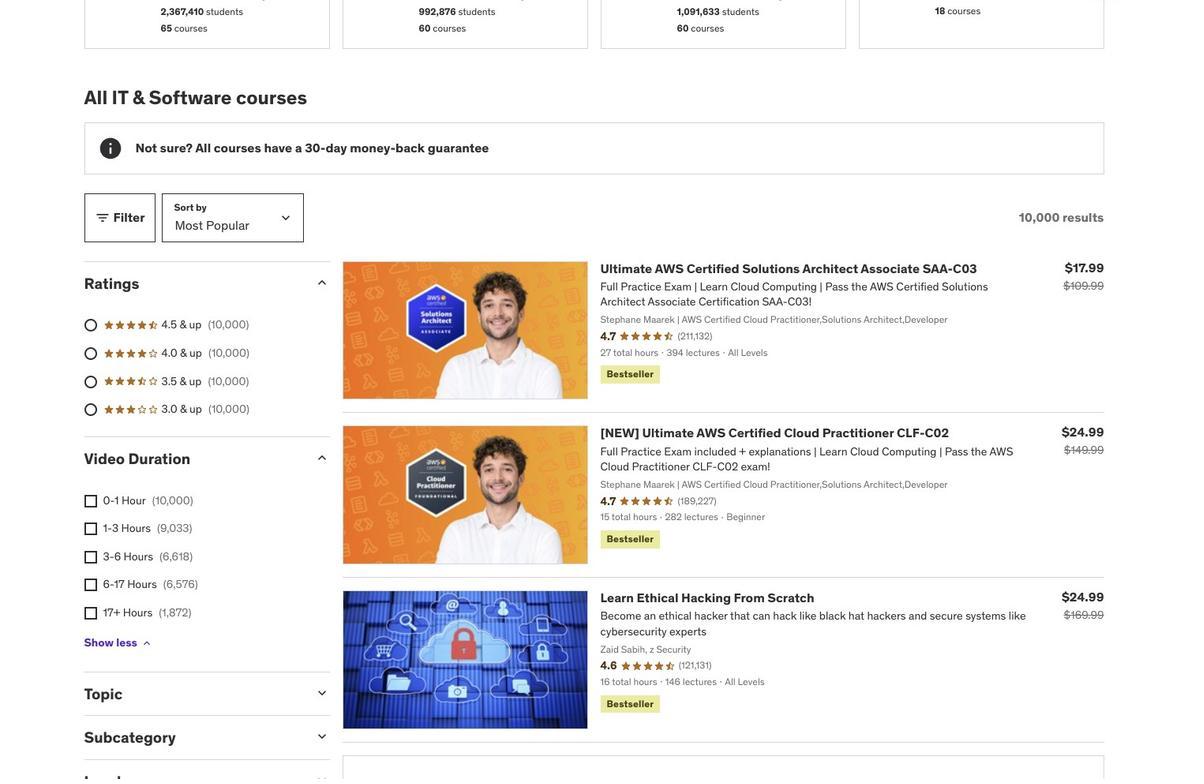 Task type: describe. For each thing, give the bounding box(es) containing it.
duration
[[128, 449, 190, 468]]

3.5
[[161, 374, 177, 388]]

992,876 students 60 courses
[[419, 6, 495, 34]]

1
[[115, 493, 119, 507]]

1,091,633
[[677, 6, 720, 18]]

hours for 6-17 hours
[[127, 577, 157, 592]]

17
[[114, 577, 125, 592]]

(1,872)
[[159, 606, 191, 620]]

show
[[84, 636, 114, 650]]

saa-
[[923, 260, 953, 276]]

solutions
[[742, 260, 800, 276]]

4.0
[[161, 346, 177, 360]]

1 vertical spatial all
[[195, 140, 211, 156]]

1-
[[103, 521, 112, 535]]

ultimate aws certified solutions architect associate saa-c03
[[600, 260, 977, 276]]

$24.99 for learn ethical hacking from scratch
[[1062, 589, 1104, 605]]

learn ethical hacking from scratch
[[600, 590, 814, 606]]

2,367,410
[[161, 6, 204, 18]]

not sure? all courses have a 30-day money-back guarantee
[[135, 140, 489, 156]]

[new]
[[600, 425, 639, 441]]

learn
[[600, 590, 634, 606]]

architect
[[802, 260, 858, 276]]

18 courses
[[935, 4, 981, 16]]

small image for topic
[[314, 685, 330, 701]]

xsmall image for 17+
[[84, 607, 97, 620]]

10,000 results status
[[1019, 209, 1104, 225]]

$24.99 for [new] ultimate aws certified cloud practitioner clf-c02
[[1062, 424, 1104, 440]]

$17.99 $109.99
[[1063, 259, 1104, 293]]

software
[[149, 85, 232, 110]]

[new] ultimate aws certified cloud practitioner clf-c02
[[600, 425, 949, 441]]

0 vertical spatial certified
[[687, 260, 740, 276]]

3.0
[[161, 402, 177, 416]]

ratings button
[[84, 274, 301, 293]]

$24.99 $149.99
[[1062, 424, 1104, 457]]

4.5 & up (10,000)
[[161, 318, 249, 332]]

not
[[135, 140, 157, 156]]

& right it
[[132, 85, 145, 110]]

& for 3.5
[[180, 374, 186, 388]]

results
[[1063, 209, 1104, 225]]

subcategory
[[84, 728, 176, 747]]

courses for 992,876 students 60 courses
[[433, 22, 466, 34]]

60 for 992,876 students 60 courses
[[419, 22, 431, 34]]

topic
[[84, 684, 123, 703]]

courses up have
[[236, 85, 307, 110]]

& for 3.0
[[180, 402, 187, 416]]

$109.99
[[1063, 278, 1104, 293]]

[new] ultimate aws certified cloud practitioner clf-c02 link
[[600, 425, 949, 441]]

& for 4.0
[[180, 346, 187, 360]]

1 vertical spatial small image
[[314, 729, 330, 745]]

small image for ratings
[[314, 274, 330, 290]]

courses for 1,091,633 students 60 courses
[[691, 22, 724, 34]]

(10,000) for 3.0 & up (10,000)
[[208, 402, 249, 416]]

4.0 & up (10,000)
[[161, 346, 249, 360]]

ethical
[[637, 590, 679, 606]]

4.5
[[161, 318, 177, 332]]

(9,033)
[[157, 521, 192, 535]]

students for 2,367,410 students 65 courses
[[206, 6, 243, 18]]

video
[[84, 449, 125, 468]]

hours for 3-6 hours
[[124, 549, 153, 564]]

courses for not sure? all courses have a 30-day money-back guarantee
[[214, 140, 261, 156]]

associate
[[861, 260, 920, 276]]

up for 4.5 & up
[[189, 318, 202, 332]]

60 for 1,091,633 students 60 courses
[[677, 22, 689, 34]]

xsmall image inside show less button
[[140, 637, 153, 649]]

guarantee
[[428, 140, 489, 156]]

back
[[396, 140, 425, 156]]

18
[[935, 4, 945, 16]]

students for 992,876 students 60 courses
[[458, 6, 495, 18]]

cloud
[[784, 425, 820, 441]]

0 horizontal spatial all
[[84, 85, 108, 110]]

clf-
[[897, 425, 925, 441]]

(6,618)
[[160, 549, 193, 564]]

30-
[[305, 140, 326, 156]]

0-
[[103, 493, 115, 507]]

topic button
[[84, 684, 301, 703]]



Task type: vqa. For each thing, say whether or not it's contained in the screenshot.
Section 2: Python programming "Section"
no



Task type: locate. For each thing, give the bounding box(es) containing it.
3
[[112, 521, 119, 535]]

students inside 1,091,633 students 60 courses
[[722, 6, 759, 18]]

courses right 18
[[948, 4, 981, 16]]

2 students from the left
[[458, 6, 495, 18]]

up right 4.0
[[189, 346, 202, 360]]

2 60 from the left
[[677, 22, 689, 34]]

up right the 4.5
[[189, 318, 202, 332]]

1 students from the left
[[206, 6, 243, 18]]

10,000 results
[[1019, 209, 1104, 225]]

60 down 1,091,633
[[677, 22, 689, 34]]

students inside 992,876 students 60 courses
[[458, 6, 495, 18]]

17+
[[103, 606, 120, 620]]

1 60 from the left
[[419, 22, 431, 34]]

& right 4.0
[[180, 346, 187, 360]]

2 small image from the top
[[314, 450, 330, 466]]

ultimate aws certified solutions architect associate saa-c03 link
[[600, 260, 977, 276]]

0 vertical spatial all
[[84, 85, 108, 110]]

2 xsmall image from the top
[[84, 607, 97, 620]]

up
[[189, 318, 202, 332], [189, 346, 202, 360], [189, 374, 202, 388], [189, 402, 202, 416]]

60 down 992,876
[[419, 22, 431, 34]]

xsmall image left 0-
[[84, 495, 97, 507]]

students right 992,876
[[458, 6, 495, 18]]

ratings
[[84, 274, 139, 293]]

xsmall image for 1-
[[84, 523, 97, 535]]

ultimate
[[600, 260, 652, 276], [642, 425, 694, 441]]

up for 3.0 & up
[[189, 402, 202, 416]]

certified left cloud
[[728, 425, 781, 441]]

1 vertical spatial aws
[[697, 425, 726, 441]]

hour
[[122, 493, 146, 507]]

from
[[734, 590, 765, 606]]

up for 3.5 & up
[[189, 374, 202, 388]]

sure?
[[160, 140, 193, 156]]

1 vertical spatial small image
[[314, 450, 330, 466]]

all right "sure?"
[[195, 140, 211, 156]]

students right 2,367,410
[[206, 6, 243, 18]]

xsmall image left 6-
[[84, 579, 97, 592]]

xsmall image for 6-
[[84, 579, 97, 592]]

(10,000) for 4.0 & up (10,000)
[[208, 346, 249, 360]]

6-
[[103, 577, 114, 592]]

60 inside 992,876 students 60 courses
[[419, 22, 431, 34]]

hours right 3 at bottom
[[121, 521, 151, 535]]

hours
[[121, 521, 151, 535], [124, 549, 153, 564], [127, 577, 157, 592], [123, 606, 153, 620]]

1 vertical spatial certified
[[728, 425, 781, 441]]

courses for 2,367,410 students 65 courses
[[174, 22, 208, 34]]

0 vertical spatial $24.99
[[1062, 424, 1104, 440]]

2 vertical spatial small image
[[314, 685, 330, 701]]

$149.99
[[1064, 443, 1104, 457]]

small image inside filter button
[[94, 210, 110, 226]]

$24.99 up $149.99
[[1062, 424, 1104, 440]]

0 vertical spatial aws
[[655, 260, 684, 276]]

1 small image from the top
[[314, 274, 330, 290]]

all left it
[[84, 85, 108, 110]]

3 students from the left
[[722, 6, 759, 18]]

3-6 hours (6,618)
[[103, 549, 193, 564]]

1 horizontal spatial aws
[[697, 425, 726, 441]]

xsmall image right less on the bottom left
[[140, 637, 153, 649]]

1,091,633 students 60 courses
[[677, 6, 759, 34]]

money-
[[350, 140, 396, 156]]

less
[[116, 636, 137, 650]]

all it & software courses
[[84, 85, 307, 110]]

xsmall image left 3-
[[84, 551, 97, 564]]

show less
[[84, 636, 137, 650]]

up right 3.0
[[189, 402, 202, 416]]

60
[[419, 22, 431, 34], [677, 22, 689, 34]]

courses left have
[[214, 140, 261, 156]]

1-3 hours (9,033)
[[103, 521, 192, 535]]

65
[[161, 22, 172, 34]]

0 vertical spatial small image
[[94, 210, 110, 226]]

$169.99
[[1064, 608, 1104, 622]]

(10,000) down "4.0 & up (10,000)"
[[208, 374, 249, 388]]

a
[[295, 140, 302, 156]]

hours right 6
[[124, 549, 153, 564]]

1 horizontal spatial 60
[[677, 22, 689, 34]]

students
[[206, 6, 243, 18], [458, 6, 495, 18], [722, 6, 759, 18]]

c02
[[925, 425, 949, 441]]

courses inside 1,091,633 students 60 courses
[[691, 22, 724, 34]]

have
[[264, 140, 292, 156]]

(6,576)
[[163, 577, 198, 592]]

xsmall image
[[84, 495, 97, 507], [84, 551, 97, 564], [84, 579, 97, 592], [140, 637, 153, 649]]

1 vertical spatial $24.99
[[1062, 589, 1104, 605]]

hacking
[[681, 590, 731, 606]]

0 vertical spatial xsmall image
[[84, 523, 97, 535]]

10,000
[[1019, 209, 1060, 225]]

0 horizontal spatial 60
[[419, 22, 431, 34]]

(10,000) for 4.5 & up (10,000)
[[208, 318, 249, 332]]

day
[[326, 140, 347, 156]]

2,367,410 students 65 courses
[[161, 6, 243, 34]]

filter
[[113, 209, 145, 225]]

show less button
[[84, 627, 153, 659]]

(10,000) up (9,033)
[[152, 493, 193, 507]]

courses inside 2,367,410 students 65 courses
[[174, 22, 208, 34]]

2 vertical spatial small image
[[314, 773, 330, 779]]

& right the 4.5
[[180, 318, 186, 332]]

$24.99 up $169.99
[[1062, 589, 1104, 605]]

(10,000) down 3.5 & up (10,000) at the left top of the page
[[208, 402, 249, 416]]

courses down 2,367,410
[[174, 22, 208, 34]]

up right 3.5 at the left top of page
[[189, 374, 202, 388]]

hours right 17+
[[123, 606, 153, 620]]

courses down 1,091,633
[[691, 22, 724, 34]]

c03
[[953, 260, 977, 276]]

1 vertical spatial xsmall image
[[84, 607, 97, 620]]

students for 1,091,633 students 60 courses
[[722, 6, 759, 18]]

subcategory button
[[84, 728, 301, 747]]

3.5 & up (10,000)
[[161, 374, 249, 388]]

2 horizontal spatial students
[[722, 6, 759, 18]]

learn ethical hacking from scratch link
[[600, 590, 814, 606]]

xsmall image
[[84, 523, 97, 535], [84, 607, 97, 620]]

scratch
[[768, 590, 814, 606]]

courses inside 992,876 students 60 courses
[[433, 22, 466, 34]]

6
[[114, 549, 121, 564]]

certified
[[687, 260, 740, 276], [728, 425, 781, 441]]

0 vertical spatial ultimate
[[600, 260, 652, 276]]

6-17 hours (6,576)
[[103, 577, 198, 592]]

filter button
[[84, 193, 155, 242]]

3 small image from the top
[[314, 685, 330, 701]]

small image for video duration
[[314, 450, 330, 466]]

it
[[112, 85, 128, 110]]

& right 3.0
[[180, 402, 187, 416]]

& right 3.5 at the left top of page
[[180, 374, 186, 388]]

60 inside 1,091,633 students 60 courses
[[677, 22, 689, 34]]

0-1 hour (10,000)
[[103, 493, 193, 507]]

992,876
[[419, 6, 456, 18]]

(10,000) up 3.5 & up (10,000) at the left top of the page
[[208, 346, 249, 360]]

all
[[84, 85, 108, 110], [195, 140, 211, 156]]

hours right '17'
[[127, 577, 157, 592]]

1 xsmall image from the top
[[84, 523, 97, 535]]

(10,000) up "4.0 & up (10,000)"
[[208, 318, 249, 332]]

0 vertical spatial small image
[[314, 274, 330, 290]]

students inside 2,367,410 students 65 courses
[[206, 6, 243, 18]]

certified left solutions
[[687, 260, 740, 276]]

0 horizontal spatial aws
[[655, 260, 684, 276]]

2 $24.99 from the top
[[1062, 589, 1104, 605]]

3.0 & up (10,000)
[[161, 402, 249, 416]]

practitioner
[[822, 425, 894, 441]]

up for 4.0 & up
[[189, 346, 202, 360]]

1 horizontal spatial students
[[458, 6, 495, 18]]

17+ hours (1,872)
[[103, 606, 191, 620]]

xsmall image for 0-
[[84, 495, 97, 507]]

$17.99
[[1065, 259, 1104, 275]]

small image
[[314, 274, 330, 290], [314, 450, 330, 466], [314, 685, 330, 701]]

courses down 992,876
[[433, 22, 466, 34]]

small image
[[94, 210, 110, 226], [314, 729, 330, 745], [314, 773, 330, 779]]

&
[[132, 85, 145, 110], [180, 318, 186, 332], [180, 346, 187, 360], [180, 374, 186, 388], [180, 402, 187, 416]]

aws
[[655, 260, 684, 276], [697, 425, 726, 441]]

$24.99 $169.99
[[1062, 589, 1104, 622]]

1 $24.99 from the top
[[1062, 424, 1104, 440]]

1 horizontal spatial all
[[195, 140, 211, 156]]

students right 1,091,633
[[722, 6, 759, 18]]

xsmall image left 1-
[[84, 523, 97, 535]]

video duration
[[84, 449, 190, 468]]

1 vertical spatial ultimate
[[642, 425, 694, 441]]

$24.99
[[1062, 424, 1104, 440], [1062, 589, 1104, 605]]

video duration button
[[84, 449, 301, 468]]

& for 4.5
[[180, 318, 186, 332]]

courses
[[948, 4, 981, 16], [174, 22, 208, 34], [433, 22, 466, 34], [691, 22, 724, 34], [236, 85, 307, 110], [214, 140, 261, 156]]

0 horizontal spatial students
[[206, 6, 243, 18]]

(10,000) for 0-1 hour (10,000)
[[152, 493, 193, 507]]

(10,000) for 3.5 & up (10,000)
[[208, 374, 249, 388]]

xsmall image left 17+
[[84, 607, 97, 620]]

hours for 1-3 hours
[[121, 521, 151, 535]]

xsmall image for 3-
[[84, 551, 97, 564]]

3-
[[103, 549, 114, 564]]



